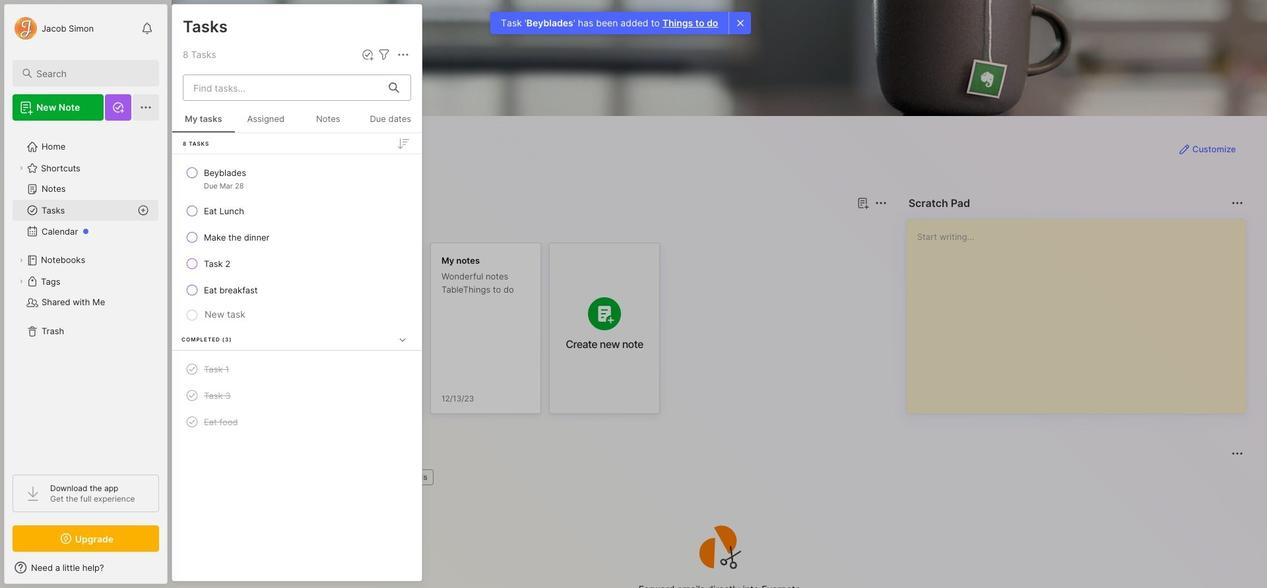 Task type: vqa. For each thing, say whether or not it's contained in the screenshot.
ALL at the bottom right
no



Task type: locate. For each thing, give the bounding box(es) containing it.
Search text field
[[36, 67, 147, 80]]

None search field
[[36, 65, 147, 81]]

4 row from the top
[[178, 252, 416, 276]]

row group
[[172, 133, 422, 446], [193, 243, 668, 422]]

0 horizontal spatial tab
[[195, 219, 234, 235]]

More actions and view options field
[[392, 47, 411, 63]]

2 horizontal spatial tab
[[397, 470, 433, 486]]

Start writing… text field
[[917, 220, 1246, 403]]

make the dinner 2 cell
[[204, 231, 270, 244]]

tab
[[195, 219, 234, 235], [239, 219, 293, 235], [397, 470, 433, 486]]

WHAT'S NEW field
[[5, 558, 167, 579]]

tree
[[5, 129, 167, 463]]

filter tasks image
[[376, 47, 392, 63]]

Account field
[[13, 15, 94, 42]]

eat lunch 1 cell
[[204, 205, 244, 218]]

tab list
[[195, 219, 885, 235]]

row
[[178, 161, 416, 197], [178, 199, 416, 223], [178, 226, 416, 249], [178, 252, 416, 276], [178, 279, 416, 302], [178, 358, 416, 382], [178, 384, 416, 408], [178, 411, 416, 434]]

6 row from the top
[[178, 358, 416, 382]]

task 3 1 cell
[[204, 389, 231, 403]]



Task type: describe. For each thing, give the bounding box(es) containing it.
eat food 2 cell
[[204, 416, 238, 429]]

main element
[[0, 0, 172, 589]]

1 horizontal spatial tab
[[239, 219, 293, 235]]

8 row from the top
[[178, 411, 416, 434]]

none search field inside main element
[[36, 65, 147, 81]]

task 2 3 cell
[[204, 257, 230, 271]]

tree inside main element
[[5, 129, 167, 463]]

expand notebooks image
[[17, 257, 25, 265]]

task 1 0 cell
[[204, 363, 229, 376]]

Sort options field
[[395, 136, 411, 151]]

5 row from the top
[[178, 279, 416, 302]]

collapse 01_completed image
[[396, 333, 409, 347]]

Find tasks… text field
[[185, 77, 381, 99]]

7 row from the top
[[178, 384, 416, 408]]

Filter tasks field
[[376, 47, 392, 63]]

1 row from the top
[[178, 161, 416, 197]]

eat breakfast 4 cell
[[204, 284, 258, 297]]

sort options image
[[395, 136, 411, 151]]

2 row from the top
[[178, 199, 416, 223]]

expand tags image
[[17, 278, 25, 286]]

3 row from the top
[[178, 226, 416, 249]]

new task image
[[361, 48, 374, 61]]

more actions and view options image
[[395, 47, 411, 63]]

beyblades 0 cell
[[204, 166, 246, 180]]

click to collapse image
[[167, 564, 177, 580]]



